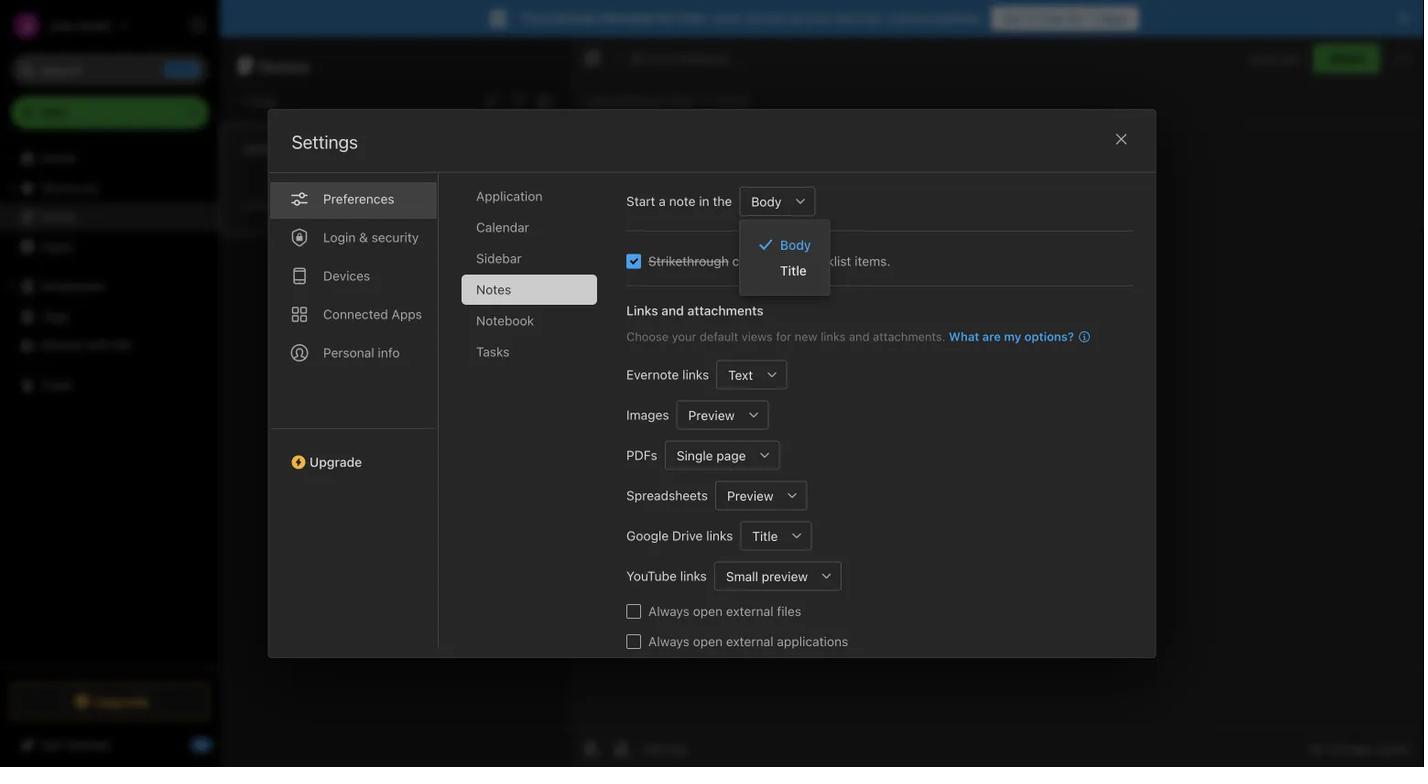 Task type: describe. For each thing, give the bounding box(es) containing it.
external for applications
[[726, 634, 773, 649]]

application
[[476, 189, 542, 204]]

nov
[[671, 93, 694, 108]]

&
[[359, 230, 368, 245]]

new
[[794, 330, 817, 343]]

changes
[[1327, 742, 1374, 756]]

1 horizontal spatial for
[[775, 330, 791, 343]]

1 horizontal spatial your
[[806, 11, 832, 26]]

0 horizontal spatial and
[[661, 303, 684, 318]]

links
[[626, 303, 658, 318]]

body button
[[739, 187, 786, 216]]

Choose default view option for Spreadsheets field
[[715, 481, 807, 511]]

new
[[40, 105, 67, 120]]

tree containing home
[[0, 144, 220, 667]]

days
[[1099, 11, 1128, 26]]

all
[[1309, 742, 1323, 756]]

1 horizontal spatial settings
[[292, 131, 358, 152]]

Always open external files checkbox
[[626, 604, 641, 619]]

items.
[[854, 254, 890, 269]]

0 vertical spatial personal
[[601, 11, 653, 26]]

Choose default view option for Google Drive links field
[[740, 522, 811, 551]]

apps
[[391, 307, 422, 322]]

1
[[242, 94, 248, 109]]

settings image
[[187, 15, 209, 37]]

upgrade button inside tab list
[[269, 429, 437, 477]]

last
[[583, 93, 608, 108]]

choose
[[626, 330, 668, 343]]

first notebook button
[[625, 46, 736, 71]]

cancel
[[888, 11, 929, 26]]

0 vertical spatial note
[[251, 94, 277, 109]]

completed
[[732, 254, 795, 269]]

me
[[114, 337, 132, 353]]

tab list for application
[[269, 163, 438, 647]]

notes link
[[0, 202, 219, 232]]

application tab
[[461, 181, 597, 212]]

shortcuts button
[[0, 173, 219, 202]]

Start a new note in the body or title. field
[[739, 187, 815, 216]]

Choose default view option for YouTube links field
[[714, 562, 841, 591]]

my
[[1003, 330, 1021, 343]]

google
[[626, 528, 668, 544]]

sidebar
[[476, 251, 521, 266]]

open for always open external files
[[693, 604, 722, 619]]

are
[[982, 330, 1000, 343]]

close image
[[1110, 128, 1132, 150]]

get
[[1003, 11, 1024, 26]]

saved
[[1377, 742, 1409, 756]]

1 vertical spatial and
[[848, 330, 869, 343]]

login
[[323, 230, 355, 245]]

0 horizontal spatial a
[[244, 199, 250, 212]]

Select303 checkbox
[[626, 254, 641, 269]]

applications
[[776, 634, 848, 649]]

devices
[[323, 268, 370, 283]]

text button
[[716, 360, 757, 390]]

preview button for spreadsheets
[[715, 481, 778, 511]]

tasks inside tab
[[476, 344, 509, 359]]

in
[[699, 194, 709, 209]]

anytime.
[[932, 11, 982, 26]]

google drive links
[[626, 528, 732, 544]]

1 note
[[242, 94, 277, 109]]

share
[[1329, 51, 1365, 66]]

always for always open external files
[[648, 604, 689, 619]]

single
[[676, 448, 713, 463]]

start
[[626, 194, 655, 209]]

always open external applications
[[648, 634, 848, 649]]

free
[[1039, 11, 1064, 26]]

page
[[716, 448, 745, 463]]

Choose default view option for Images field
[[676, 401, 768, 430]]

shared
[[40, 337, 82, 353]]

default
[[699, 330, 738, 343]]

small
[[726, 569, 758, 584]]

views
[[741, 330, 772, 343]]

checklist
[[798, 254, 851, 269]]

notebook inside first notebook button
[[675, 51, 729, 65]]

text
[[728, 367, 753, 383]]

title button
[[740, 522, 782, 551]]

first
[[647, 51, 672, 65]]

preview button for images
[[676, 401, 739, 430]]

Choose default view option for PDFs field
[[664, 441, 779, 470]]

get it free for 7 days
[[1003, 11, 1128, 26]]

try
[[521, 11, 540, 26]]

shared with me link
[[0, 331, 219, 360]]

choose your default views for new links and attachments.
[[626, 330, 945, 343]]

0 horizontal spatial notes
[[40, 209, 75, 224]]

tasks inside button
[[40, 239, 74, 254]]

links left text button
[[682, 367, 709, 382]]

few
[[253, 199, 271, 212]]

single page button
[[664, 441, 750, 470]]

tags
[[41, 308, 69, 324]]

preferences
[[323, 191, 394, 207]]

only
[[1250, 52, 1275, 65]]

spreadsheets
[[626, 488, 707, 503]]

across
[[747, 11, 786, 26]]

attachments.
[[872, 330, 945, 343]]

add tag image
[[611, 738, 633, 760]]

files
[[776, 604, 801, 619]]

dropdown list menu
[[740, 232, 829, 284]]

1 vertical spatial your
[[671, 330, 696, 343]]

only you
[[1250, 52, 1299, 65]]



Task type: vqa. For each thing, say whether or not it's contained in the screenshot.
row group containing Manage and organize tasks all in one place
no



Task type: locate. For each thing, give the bounding box(es) containing it.
links and attachments
[[626, 303, 763, 318]]

preview for images
[[688, 408, 734, 423]]

preview for spreadsheets
[[727, 488, 773, 503]]

body right 'the'
[[751, 194, 781, 209]]

1 horizontal spatial upgrade
[[309, 455, 362, 470]]

2023
[[717, 93, 748, 108]]

you
[[1279, 52, 1299, 65]]

new button
[[11, 96, 209, 129]]

0 horizontal spatial settings
[[231, 18, 278, 32]]

a few minutes ago
[[244, 199, 338, 212]]

1 horizontal spatial a
[[658, 194, 665, 209]]

links right new
[[820, 330, 845, 343]]

strikethrough completed checklist items.
[[648, 254, 890, 269]]

1 vertical spatial upgrade
[[95, 694, 149, 709]]

settings
[[231, 18, 278, 32], [292, 131, 358, 152]]

for left new
[[775, 330, 791, 343]]

0 horizontal spatial your
[[671, 330, 696, 343]]

personal down connected
[[323, 345, 374, 360]]

external down always open external files
[[726, 634, 773, 649]]

login & security
[[323, 230, 418, 245]]

tasks tab
[[461, 337, 597, 367]]

your down "links and attachments"
[[671, 330, 696, 343]]

for left free: at the left of page
[[657, 11, 674, 26]]

2 always from the top
[[648, 634, 689, 649]]

external up "always open external applications"
[[726, 604, 773, 619]]

1 vertical spatial title
[[752, 529, 777, 544]]

0 vertical spatial notes
[[259, 55, 310, 76]]

always open external files
[[648, 604, 801, 619]]

0 vertical spatial settings
[[231, 18, 278, 32]]

edited
[[612, 93, 649, 108]]

tags button
[[0, 301, 219, 331]]

1 horizontal spatial evernote
[[626, 367, 678, 382]]

it
[[1028, 11, 1036, 26]]

preview inside preview field
[[688, 408, 734, 423]]

info
[[377, 345, 399, 360]]

0 horizontal spatial for
[[657, 11, 674, 26]]

for left 7
[[1067, 11, 1085, 26]]

1 vertical spatial evernote
[[626, 367, 678, 382]]

pdfs
[[626, 448, 657, 463]]

title
[[780, 263, 807, 278], [752, 529, 777, 544]]

0 horizontal spatial upgrade
[[95, 694, 149, 709]]

notebook down free: at the left of page
[[675, 51, 729, 65]]

notes
[[259, 55, 310, 76], [40, 209, 75, 224], [476, 282, 511, 297]]

sync
[[714, 11, 743, 26]]

2 external from the top
[[726, 634, 773, 649]]

1 vertical spatial settings
[[292, 131, 358, 152]]

1 horizontal spatial note
[[669, 194, 695, 209]]

Always open external applications checkbox
[[626, 635, 641, 649]]

1 vertical spatial open
[[693, 634, 722, 649]]

0 vertical spatial preview button
[[676, 401, 739, 430]]

youtube
[[626, 569, 676, 584]]

notes down shortcuts
[[40, 209, 75, 224]]

with
[[86, 337, 110, 353]]

tab list
[[269, 163, 438, 647], [461, 181, 611, 647]]

tab list containing preferences
[[269, 163, 438, 647]]

title link
[[740, 258, 829, 284]]

settings right settings image on the top left of the page
[[231, 18, 278, 32]]

a
[[658, 194, 665, 209], [244, 199, 250, 212]]

0 horizontal spatial upgrade button
[[11, 683, 209, 720]]

what
[[948, 330, 979, 343]]

open down always open external files
[[693, 634, 722, 649]]

preview
[[761, 569, 807, 584]]

links down drive
[[680, 569, 706, 584]]

notes down sidebar
[[476, 282, 511, 297]]

tasks button
[[0, 232, 219, 261]]

title up small preview button
[[752, 529, 777, 544]]

preview button up title button
[[715, 481, 778, 511]]

tab list for start a note in the
[[461, 181, 611, 647]]

1 horizontal spatial and
[[848, 330, 869, 343]]

notes tab
[[461, 275, 597, 305]]

note right 1
[[251, 94, 277, 109]]

sidebar tab
[[461, 244, 597, 274]]

None search field
[[24, 53, 196, 86]]

get it free for 7 days button
[[992, 6, 1139, 30]]

upgrade button
[[269, 429, 437, 477], [11, 683, 209, 720]]

the
[[712, 194, 732, 209]]

1 horizontal spatial tasks
[[476, 344, 509, 359]]

tasks down notebook tab at the top of the page
[[476, 344, 509, 359]]

on
[[653, 93, 668, 108]]

2 horizontal spatial notes
[[476, 282, 511, 297]]

1 vertical spatial note
[[669, 194, 695, 209]]

tasks up notebooks
[[40, 239, 74, 254]]

open
[[693, 604, 722, 619], [693, 634, 722, 649]]

2 open from the top
[[693, 634, 722, 649]]

0 vertical spatial title
[[780, 263, 807, 278]]

0 vertical spatial evernote
[[543, 11, 597, 26]]

1 horizontal spatial notes
[[259, 55, 310, 76]]

0 horizontal spatial personal
[[323, 345, 374, 360]]

a right start
[[658, 194, 665, 209]]

0 vertical spatial external
[[726, 604, 773, 619]]

shortcuts
[[41, 180, 99, 195]]

connected apps
[[323, 307, 422, 322]]

notes up 1 note
[[259, 55, 310, 76]]

preview inside preview field
[[727, 488, 773, 503]]

0 vertical spatial upgrade button
[[269, 429, 437, 477]]

1 horizontal spatial personal
[[601, 11, 653, 26]]

note
[[251, 94, 277, 109], [669, 194, 695, 209]]

note window element
[[569, 37, 1424, 767]]

external
[[726, 604, 773, 619], [726, 634, 773, 649]]

all
[[789, 11, 802, 26]]

0 vertical spatial upgrade
[[309, 455, 362, 470]]

0 vertical spatial always
[[648, 604, 689, 619]]

add a reminder image
[[580, 738, 602, 760]]

1 vertical spatial tasks
[[476, 344, 509, 359]]

share button
[[1313, 44, 1380, 73]]

links right drive
[[706, 528, 732, 544]]

0 horizontal spatial title
[[752, 529, 777, 544]]

1 horizontal spatial upgrade button
[[269, 429, 437, 477]]

for inside 'button'
[[1067, 11, 1085, 26]]

notebooks link
[[0, 272, 219, 301]]

all changes saved
[[1309, 742, 1409, 756]]

1 vertical spatial preview button
[[715, 481, 778, 511]]

personal info
[[323, 345, 399, 360]]

always for always open external applications
[[648, 634, 689, 649]]

evernote down choose
[[626, 367, 678, 382]]

free:
[[677, 11, 708, 26]]

preview
[[688, 408, 734, 423], [727, 488, 773, 503]]

evernote right try
[[543, 11, 597, 26]]

1 vertical spatial external
[[726, 634, 773, 649]]

1 vertical spatial notes
[[40, 209, 75, 224]]

personal
[[601, 11, 653, 26], [323, 345, 374, 360]]

preview up single page on the bottom of page
[[688, 408, 734, 423]]

title inside title "link"
[[780, 263, 807, 278]]

open for always open external applications
[[693, 634, 722, 649]]

settings up ago
[[292, 131, 358, 152]]

trash
[[40, 378, 73, 393]]

your right all
[[806, 11, 832, 26]]

0 vertical spatial and
[[661, 303, 684, 318]]

0 horizontal spatial tasks
[[40, 239, 74, 254]]

calendar
[[476, 220, 529, 235]]

0 horizontal spatial notebook
[[476, 313, 534, 328]]

open up "always open external applications"
[[693, 604, 722, 619]]

1 horizontal spatial title
[[780, 263, 807, 278]]

notebook
[[675, 51, 729, 65], [476, 313, 534, 328]]

body
[[751, 194, 781, 209], [780, 237, 811, 252]]

first notebook
[[647, 51, 729, 65]]

Choose default view option for Evernote links field
[[716, 360, 786, 390]]

body inside button
[[751, 194, 781, 209]]

1 vertical spatial personal
[[323, 345, 374, 360]]

small preview button
[[714, 562, 812, 591]]

17,
[[698, 93, 713, 108]]

images
[[626, 408, 669, 423]]

settings tooltip
[[203, 7, 293, 44]]

0 vertical spatial open
[[693, 604, 722, 619]]

and left attachments. in the top of the page
[[848, 330, 869, 343]]

1 vertical spatial upgrade button
[[11, 683, 209, 720]]

body inside 'body' link
[[780, 237, 811, 252]]

Note Editor text field
[[569, 125, 1424, 730]]

tree
[[0, 144, 220, 667]]

preview up title button
[[727, 488, 773, 503]]

1 vertical spatial body
[[780, 237, 811, 252]]

devices.
[[835, 11, 884, 26]]

for for 7
[[1067, 11, 1085, 26]]

0 horizontal spatial tab list
[[269, 163, 438, 647]]

ago
[[319, 199, 338, 212]]

1 horizontal spatial notebook
[[675, 51, 729, 65]]

calendar tab
[[461, 212, 597, 243]]

expand note image
[[582, 48, 604, 70]]

expand notebooks image
[[5, 279, 19, 294]]

security
[[371, 230, 418, 245]]

1 always from the top
[[648, 604, 689, 619]]

always right always open external files option
[[648, 604, 689, 619]]

what are my options?
[[948, 330, 1074, 343]]

1 open from the top
[[693, 604, 722, 619]]

0 vertical spatial tasks
[[40, 239, 74, 254]]

for for free:
[[657, 11, 674, 26]]

0 vertical spatial body
[[751, 194, 781, 209]]

0 vertical spatial your
[[806, 11, 832, 26]]

notebooks
[[41, 279, 105, 294]]

note left in
[[669, 194, 695, 209]]

1 horizontal spatial tab list
[[461, 181, 611, 647]]

0 vertical spatial notebook
[[675, 51, 729, 65]]

try evernote personal for free: sync across all your devices. cancel anytime.
[[521, 11, 982, 26]]

external for files
[[726, 604, 773, 619]]

1 vertical spatial notebook
[[476, 313, 534, 328]]

single page
[[676, 448, 745, 463]]

options?
[[1024, 330, 1074, 343]]

notes inside tab
[[476, 282, 511, 297]]

title down 'body' link
[[780, 263, 807, 278]]

youtube links
[[626, 569, 706, 584]]

Search text field
[[24, 53, 196, 86]]

notebook down 'notes' tab
[[476, 313, 534, 328]]

trash link
[[0, 371, 219, 400]]

personal up first
[[601, 11, 653, 26]]

title inside title button
[[752, 529, 777, 544]]

settings inside tooltip
[[231, 18, 278, 32]]

upgrade
[[309, 455, 362, 470], [95, 694, 149, 709]]

notebook inside notebook tab
[[476, 313, 534, 328]]

untitled
[[244, 141, 292, 157]]

2 vertical spatial notes
[[476, 282, 511, 297]]

and right links
[[661, 303, 684, 318]]

preview button up 'single page' button
[[676, 401, 739, 430]]

0 horizontal spatial evernote
[[543, 11, 597, 26]]

small preview
[[726, 569, 807, 584]]

0 horizontal spatial note
[[251, 94, 277, 109]]

attachments
[[687, 303, 763, 318]]

2 horizontal spatial for
[[1067, 11, 1085, 26]]

1 external from the top
[[726, 604, 773, 619]]

a left few
[[244, 199, 250, 212]]

always right always open external applications checkbox
[[648, 634, 689, 649]]

1 vertical spatial preview
[[727, 488, 773, 503]]

minutes
[[274, 199, 315, 212]]

shared with me
[[40, 337, 132, 353]]

body up title "link" at the top right of the page
[[780, 237, 811, 252]]

tab list containing application
[[461, 181, 611, 647]]

notebook tab
[[461, 306, 597, 336]]

links
[[820, 330, 845, 343], [682, 367, 709, 382], [706, 528, 732, 544], [680, 569, 706, 584]]

evernote links
[[626, 367, 709, 382]]

1 vertical spatial always
[[648, 634, 689, 649]]

home
[[40, 151, 75, 166]]

0 vertical spatial preview
[[688, 408, 734, 423]]



